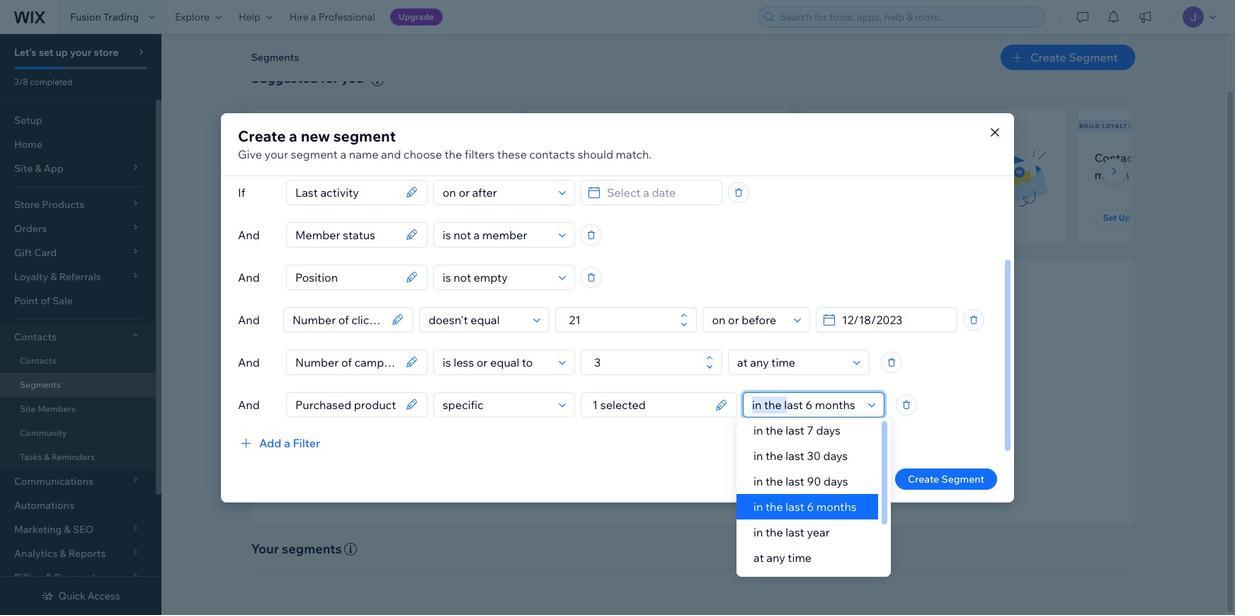 Task type: describe. For each thing, give the bounding box(es) containing it.
made
[[585, 168, 615, 182]]

the inside create a new segment give your segment a name and choose the filters these contacts should match.
[[445, 147, 462, 161]]

build
[[1080, 122, 1101, 130]]

a inside contacts with a birthday th
[[1172, 151, 1178, 165]]

give
[[238, 147, 262, 161]]

7
[[807, 424, 814, 438]]

site members link
[[0, 397, 156, 422]]

up for made
[[568, 213, 580, 223]]

in for in the last 90 days
[[754, 475, 763, 489]]

Select a date field
[[603, 180, 718, 204]]

at
[[754, 551, 764, 565]]

who for purchase
[[653, 151, 675, 165]]

potential
[[737, 439, 778, 452]]

create segment button for segments
[[1001, 45, 1135, 70]]

0 vertical spatial segment
[[334, 126, 396, 145]]

filters
[[465, 147, 495, 161]]

6
[[807, 500, 814, 514]]

the for 90
[[766, 475, 783, 489]]

add a filter button
[[238, 435, 320, 452]]

and for select options field at bottom's choose a condition field
[[238, 398, 260, 412]]

with
[[1146, 151, 1169, 165]]

customers,
[[683, 439, 735, 452]]

point of sale
[[14, 295, 73, 307]]

any
[[767, 551, 786, 565]]

1 vertical spatial to
[[720, 420, 730, 433]]

audience
[[733, 380, 788, 396]]

customers
[[594, 151, 650, 165]]

sales
[[758, 420, 781, 433]]

the for 7
[[766, 424, 783, 438]]

a right hire
[[311, 11, 316, 23]]

of inside reach the right target audience create specific groups of contacts that update automatically send personalized email campaigns to drive sales and build trust get to know your high-value customers, potential leads and more
[[659, 401, 668, 414]]

build
[[803, 420, 826, 433]]

segments for segments link
[[20, 380, 61, 390]]

select an option field for enter a number text box at bottom
[[733, 350, 849, 374]]

list containing new contacts who recently subscribed to your mailing list
[[248, 110, 1236, 244]]

choose a condition field for select options field at bottom
[[439, 393, 555, 417]]

list
[[412, 168, 428, 182]]

days for in the last 7 days
[[816, 424, 841, 438]]

choose
[[404, 147, 442, 161]]

hire
[[290, 11, 309, 23]]

professional
[[319, 11, 375, 23]]

the for 30
[[766, 449, 783, 463]]

3 set from the left
[[1103, 213, 1117, 223]]

12/18/2023 field
[[838, 308, 953, 332]]

in the last 6 months
[[754, 500, 857, 514]]

point of sale link
[[0, 289, 156, 313]]

and for choose a condition field for enter a number text field
[[238, 313, 260, 327]]

and inside create a new segment give your segment a name and choose the filters these contacts should match.
[[381, 147, 401, 161]]

select an option field for select options field at bottom
[[748, 393, 864, 417]]

recently
[[369, 151, 412, 165]]

90
[[807, 475, 821, 489]]

months
[[817, 500, 857, 514]]

loyalty
[[1103, 122, 1133, 130]]

site
[[20, 404, 36, 414]]

completed
[[30, 77, 73, 87]]

create segment for cancel the create segment button
[[908, 473, 985, 486]]

that
[[712, 401, 731, 414]]

automations link
[[0, 494, 156, 518]]

groups
[[624, 401, 656, 414]]

new for new contacts who recently subscribed to your mailing list
[[268, 151, 292, 165]]

create a new segment give your segment a name and choose the filters these contacts should match.
[[238, 126, 652, 161]]

&
[[44, 452, 50, 463]]

suggested for you
[[251, 70, 364, 86]]

community
[[20, 428, 67, 439]]

tasks & reminders
[[20, 452, 95, 463]]

last for 30
[[786, 449, 805, 463]]

upgrade button
[[390, 9, 443, 26]]

subscribed
[[268, 168, 328, 182]]

set up segment for subscribed
[[277, 213, 343, 223]]

quick access button
[[41, 590, 120, 603]]

email inside active email subscribers who clicked on your campaign
[[856, 151, 885, 165]]

access
[[88, 590, 120, 603]]

3 set up segment from the left
[[1103, 213, 1170, 223]]

build loyalty
[[1080, 122, 1133, 130]]

new
[[301, 126, 330, 145]]

1 and from the top
[[238, 228, 260, 242]]

point
[[14, 295, 38, 307]]

contacts button
[[0, 325, 156, 349]]

at any time
[[754, 551, 812, 565]]

potential customers who haven't made a purchase yet
[[544, 151, 695, 182]]

th
[[1228, 151, 1236, 165]]

new subscribers
[[253, 122, 319, 130]]

suggested
[[251, 70, 318, 86]]

segments for segments "button"
[[251, 51, 299, 64]]

clicked
[[819, 168, 857, 182]]

the for target
[[639, 380, 659, 396]]

create inside reach the right target audience create specific groups of contacts that update automatically send personalized email campaigns to drive sales and build trust get to know your high-value customers, potential leads and more
[[552, 401, 583, 414]]

3 up from the left
[[1119, 213, 1131, 223]]

list box containing in the last 7 days
[[737, 418, 891, 597]]

leads
[[780, 439, 805, 452]]

set up segment for made
[[552, 213, 619, 223]]

help
[[239, 11, 261, 23]]

in for in the last 30 days
[[754, 449, 763, 463]]

up for subscribed
[[292, 213, 304, 223]]

segments
[[282, 541, 342, 557]]

of inside sidebar element
[[41, 295, 50, 307]]

reminders
[[51, 452, 95, 463]]

these
[[497, 147, 527, 161]]

drive
[[732, 420, 755, 433]]

filter
[[293, 436, 320, 450]]

choose a condition field for enter a number text box at bottom
[[439, 350, 555, 374]]

value
[[657, 439, 681, 452]]

3/8 completed
[[14, 77, 73, 87]]

on
[[860, 168, 873, 182]]

potential
[[544, 151, 591, 165]]

your inside new contacts who recently subscribed to your mailing list
[[344, 168, 368, 182]]

store
[[94, 46, 119, 59]]

campaigns
[[668, 420, 718, 433]]

right
[[662, 380, 690, 396]]

community link
[[0, 422, 156, 446]]

between
[[754, 577, 800, 591]]

automatically
[[769, 401, 831, 414]]

create inside create a new segment give your segment a name and choose the filters these contacts should match.
[[238, 126, 286, 145]]

segments link
[[0, 373, 156, 397]]

who inside active email subscribers who clicked on your campaign
[[952, 151, 975, 165]]

reach
[[599, 380, 636, 396]]

0 horizontal spatial subscribers
[[271, 122, 319, 130]]

contacts for contacts link
[[20, 356, 56, 366]]



Task type: vqa. For each thing, say whether or not it's contained in the screenshot.
and to the middle
yes



Task type: locate. For each thing, give the bounding box(es) containing it.
new for new subscribers
[[253, 122, 269, 130]]

new up give
[[253, 122, 269, 130]]

create segment button for cancel
[[895, 469, 998, 490]]

and up mailing
[[381, 147, 401, 161]]

3 in from the top
[[754, 475, 763, 489]]

0 vertical spatial subscribers
[[271, 122, 319, 130]]

3 and from the top
[[238, 313, 260, 327]]

1 horizontal spatial to
[[572, 439, 581, 452]]

who up the purchase at right top
[[653, 151, 675, 165]]

3/8
[[14, 77, 28, 87]]

last up leads
[[786, 424, 805, 438]]

create segment for left the create segment button
[[660, 475, 748, 489]]

2 horizontal spatial up
[[1119, 213, 1131, 223]]

contacts inside contacts with a birthday th
[[1095, 151, 1144, 165]]

set up segment button down subscribed
[[268, 210, 352, 227]]

last for year
[[786, 526, 805, 540]]

subscribers
[[271, 122, 319, 130], [887, 151, 950, 165]]

last left 6
[[786, 500, 805, 514]]

high-
[[633, 439, 657, 452]]

segments up suggested
[[251, 51, 299, 64]]

set up segment button for subscribed
[[268, 210, 352, 227]]

list box
[[737, 418, 891, 597]]

contacts down loyalty
[[1095, 151, 1144, 165]]

set up segment
[[277, 213, 343, 223], [552, 213, 619, 223], [1103, 213, 1170, 223]]

of down right
[[659, 401, 668, 414]]

3 last from the top
[[786, 475, 805, 489]]

who for your
[[344, 151, 366, 165]]

2 set up segment button from the left
[[544, 210, 627, 227]]

in for in the last 6 months
[[754, 500, 763, 514]]

1 vertical spatial new
[[268, 151, 292, 165]]

1 horizontal spatial subscribers
[[887, 151, 950, 165]]

who left recently
[[344, 151, 366, 165]]

Enter a number text field
[[590, 350, 702, 374]]

time
[[788, 551, 812, 565]]

last inside in the last 6 months option
[[786, 500, 805, 514]]

0 vertical spatial and
[[381, 147, 401, 161]]

last for 90
[[786, 475, 805, 489]]

Choose a condition field
[[439, 180, 555, 204], [439, 265, 555, 289], [425, 308, 530, 332], [439, 350, 555, 374], [439, 393, 555, 417]]

set
[[39, 46, 53, 59]]

2 and from the top
[[238, 270, 260, 284]]

members
[[38, 404, 76, 414]]

in the last year
[[754, 526, 830, 540]]

new
[[253, 122, 269, 130], [268, 151, 292, 165]]

subscribers inside active email subscribers who clicked on your campaign
[[887, 151, 950, 165]]

4 last from the top
[[786, 500, 805, 514]]

to inside new contacts who recently subscribed to your mailing list
[[330, 168, 341, 182]]

Search for tools, apps, help & more... field
[[776, 7, 1041, 27]]

days right 30
[[824, 449, 848, 463]]

segments inside sidebar element
[[20, 380, 61, 390]]

in up potential on the right bottom of page
[[754, 424, 763, 438]]

1 vertical spatial days
[[824, 449, 848, 463]]

up down "haven't"
[[568, 213, 580, 223]]

contacts down point of sale
[[14, 331, 57, 344]]

days right 90 at the bottom of page
[[824, 475, 849, 489]]

Enter a number text field
[[565, 308, 677, 332]]

2 in from the top
[[754, 449, 763, 463]]

name
[[349, 147, 379, 161]]

1 horizontal spatial who
[[653, 151, 675, 165]]

contacts inside dropdown button
[[14, 331, 57, 344]]

a
[[311, 11, 316, 23], [289, 126, 298, 145], [340, 147, 347, 161], [1172, 151, 1178, 165], [618, 168, 624, 182], [284, 436, 290, 450]]

days for in the last 30 days
[[824, 449, 848, 463]]

1 horizontal spatial create segment button
[[895, 469, 998, 490]]

know
[[583, 439, 608, 452]]

subscribers up campaign
[[887, 151, 950, 165]]

1 horizontal spatial email
[[856, 151, 885, 165]]

for
[[321, 70, 339, 86]]

0 vertical spatial contacts
[[1095, 151, 1144, 165]]

2 horizontal spatial set up segment button
[[1095, 210, 1178, 227]]

your inside active email subscribers who clicked on your campaign
[[876, 168, 900, 182]]

segment up the name
[[334, 126, 396, 145]]

and up leads
[[783, 420, 801, 433]]

5 last from the top
[[786, 526, 805, 540]]

2 set up segment from the left
[[552, 213, 619, 223]]

up down contacts with a birthday th at the top right of page
[[1119, 213, 1131, 223]]

add
[[259, 436, 282, 450]]

5 and from the top
[[238, 398, 260, 412]]

2 horizontal spatial set up segment
[[1103, 213, 1170, 223]]

2 vertical spatial to
[[572, 439, 581, 452]]

haven't
[[544, 168, 583, 182]]

1 horizontal spatial create segment
[[908, 473, 985, 486]]

and for choose a condition field for enter a number text box at bottom
[[238, 355, 260, 369]]

set up segment down made
[[552, 213, 619, 223]]

the up groups
[[639, 380, 659, 396]]

select an option field for enter a number text field
[[708, 308, 790, 332]]

of left sale at left top
[[41, 295, 50, 307]]

1 horizontal spatial set up segment
[[552, 213, 619, 223]]

1 vertical spatial segment
[[291, 147, 338, 161]]

1 who from the left
[[344, 151, 366, 165]]

1 in from the top
[[754, 424, 763, 438]]

1 vertical spatial of
[[659, 401, 668, 414]]

new up subscribed
[[268, 151, 292, 165]]

your right give
[[265, 147, 288, 161]]

contacts link
[[0, 349, 156, 373]]

contacts inside create a new segment give your segment a name and choose the filters these contacts should match.
[[530, 147, 575, 161]]

automations
[[14, 499, 74, 512]]

contacts inside reach the right target audience create specific groups of contacts that update automatically send personalized email campaigns to drive sales and build trust get to know your high-value customers, potential leads and more
[[670, 401, 710, 414]]

a down customers
[[618, 168, 624, 182]]

upgrade
[[399, 11, 434, 22]]

1 horizontal spatial set
[[552, 213, 566, 223]]

1 vertical spatial segments
[[20, 380, 61, 390]]

segments up site members
[[20, 380, 61, 390]]

0 vertical spatial new
[[253, 122, 269, 130]]

4 and from the top
[[238, 355, 260, 369]]

3 who from the left
[[952, 151, 975, 165]]

in up at
[[754, 526, 763, 540]]

explore
[[175, 11, 210, 23]]

segments button
[[244, 47, 306, 68]]

tasks & reminders link
[[0, 446, 156, 470]]

1 horizontal spatial up
[[568, 213, 580, 223]]

to left drive
[[720, 420, 730, 433]]

fusion trading
[[70, 11, 139, 23]]

a inside potential customers who haven't made a purchase yet
[[618, 168, 624, 182]]

who up campaign
[[952, 151, 975, 165]]

days up more
[[816, 424, 841, 438]]

your right on
[[876, 168, 900, 182]]

sidebar element
[[0, 34, 162, 616]]

in for in the last 7 days
[[754, 424, 763, 438]]

your down personalized
[[610, 439, 631, 452]]

reach the right target audience create specific groups of contacts that update automatically send personalized email campaigns to drive sales and build trust get to know your high-value customers, potential leads and more
[[552, 380, 851, 452]]

0 vertical spatial of
[[41, 295, 50, 307]]

2 vertical spatial contacts
[[20, 356, 56, 366]]

in the last 7 days
[[754, 424, 841, 438]]

0 horizontal spatial create segment button
[[639, 473, 748, 490]]

purchase
[[627, 168, 676, 182]]

0 horizontal spatial set
[[277, 213, 291, 223]]

0 horizontal spatial set up segment button
[[268, 210, 352, 227]]

to right subscribed
[[330, 168, 341, 182]]

2 horizontal spatial contacts
[[670, 401, 710, 414]]

set
[[277, 213, 291, 223], [552, 213, 566, 223], [1103, 213, 1117, 223]]

your down the name
[[344, 168, 368, 182]]

0 horizontal spatial who
[[344, 151, 366, 165]]

you
[[342, 70, 364, 86]]

set up segment button down made
[[544, 210, 627, 227]]

a right with
[[1172, 151, 1178, 165]]

trading
[[103, 11, 139, 23]]

create
[[1031, 50, 1067, 64], [238, 126, 286, 145], [552, 401, 583, 414], [908, 473, 940, 486], [660, 475, 696, 489]]

1 last from the top
[[786, 424, 805, 438]]

in down potential on the right bottom of page
[[754, 475, 763, 489]]

and down 7
[[807, 439, 825, 452]]

up
[[56, 46, 68, 59]]

in down sales
[[754, 449, 763, 463]]

in the last 90 days
[[754, 475, 849, 489]]

last for 7
[[786, 424, 805, 438]]

Select options field
[[586, 393, 711, 417]]

a left new
[[289, 126, 298, 145]]

set up segment down subscribed
[[277, 213, 343, 223]]

last for 6
[[786, 500, 805, 514]]

more
[[827, 439, 851, 452]]

birthday
[[1180, 151, 1225, 165]]

in the last 6 months option
[[737, 495, 878, 520]]

a left the name
[[340, 147, 347, 161]]

your right up
[[70, 46, 92, 59]]

in inside option
[[754, 500, 763, 514]]

email up on
[[856, 151, 885, 165]]

set up segment button down contacts with a birthday th at the top right of page
[[1095, 210, 1178, 227]]

2 up from the left
[[568, 213, 580, 223]]

1 set up segment button from the left
[[268, 210, 352, 227]]

up
[[292, 213, 304, 223], [568, 213, 580, 223], [1119, 213, 1131, 223]]

and
[[381, 147, 401, 161], [783, 420, 801, 433], [807, 439, 825, 452]]

segments
[[251, 51, 299, 64], [20, 380, 61, 390]]

1 horizontal spatial set up segment button
[[544, 210, 627, 227]]

0 horizontal spatial and
[[381, 147, 401, 161]]

last left 90 at the bottom of page
[[786, 475, 805, 489]]

year
[[807, 526, 830, 540]]

2 vertical spatial days
[[824, 475, 849, 489]]

1 up from the left
[[292, 213, 304, 223]]

2 set from the left
[[552, 213, 566, 223]]

0 horizontal spatial create segment
[[660, 475, 748, 489]]

0 vertical spatial segments
[[251, 51, 299, 64]]

1 vertical spatial contacts
[[14, 331, 57, 344]]

your segments
[[251, 541, 342, 557]]

should
[[578, 147, 614, 161]]

contacts
[[1095, 151, 1144, 165], [14, 331, 57, 344], [20, 356, 56, 366]]

5 in from the top
[[754, 526, 763, 540]]

2 horizontal spatial to
[[720, 420, 730, 433]]

30
[[807, 449, 821, 463]]

to right get
[[572, 439, 581, 452]]

contacts
[[530, 147, 575, 161], [295, 151, 341, 165], [670, 401, 710, 414]]

2 horizontal spatial and
[[807, 439, 825, 452]]

set for potential customers who haven't made a purchase yet
[[552, 213, 566, 223]]

segments inside "button"
[[251, 51, 299, 64]]

hire a professional link
[[281, 0, 384, 34]]

0 horizontal spatial contacts
[[295, 151, 341, 165]]

days for in the last 90 days
[[824, 475, 849, 489]]

contacts inside new contacts who recently subscribed to your mailing list
[[295, 151, 341, 165]]

segment down new
[[291, 147, 338, 161]]

email up high-
[[640, 420, 665, 433]]

hire a professional
[[290, 11, 375, 23]]

in the last 30 days
[[754, 449, 848, 463]]

0 horizontal spatial segments
[[20, 380, 61, 390]]

new contacts who recently subscribed to your mailing list
[[268, 151, 428, 182]]

the up any
[[766, 526, 783, 540]]

list
[[248, 110, 1236, 244]]

subscribers down suggested
[[271, 122, 319, 130]]

1 vertical spatial and
[[783, 420, 801, 433]]

0 horizontal spatial of
[[41, 295, 50, 307]]

a right add at the bottom left of the page
[[284, 436, 290, 450]]

2 horizontal spatial set
[[1103, 213, 1117, 223]]

sale
[[52, 295, 73, 307]]

set up segment down contacts with a birthday th at the top right of page
[[1103, 213, 1170, 223]]

set for new contacts who recently subscribed to your mailing list
[[277, 213, 291, 223]]

a inside button
[[284, 436, 290, 450]]

yet
[[679, 168, 695, 182]]

to
[[330, 168, 341, 182], [720, 420, 730, 433], [572, 439, 581, 452]]

0 horizontal spatial up
[[292, 213, 304, 223]]

4 in from the top
[[754, 500, 763, 514]]

create segment
[[1031, 50, 1118, 64], [908, 473, 985, 486], [660, 475, 748, 489]]

1 set up segment from the left
[[277, 213, 343, 223]]

the inside reach the right target audience create specific groups of contacts that update automatically send personalized email campaigns to drive sales and build trust get to know your high-value customers, potential leads and more
[[639, 380, 659, 396]]

match.
[[616, 147, 652, 161]]

set up segment button for made
[[544, 210, 627, 227]]

the up potential on the right bottom of page
[[766, 424, 783, 438]]

2 who from the left
[[653, 151, 675, 165]]

last left 30
[[786, 449, 805, 463]]

Select an option field
[[439, 223, 555, 247], [708, 308, 790, 332], [733, 350, 849, 374], [748, 393, 864, 417]]

0 horizontal spatial email
[[640, 420, 665, 433]]

the for 6
[[766, 500, 783, 514]]

and
[[238, 228, 260, 242], [238, 270, 260, 284], [238, 313, 260, 327], [238, 355, 260, 369], [238, 398, 260, 412]]

1 vertical spatial subscribers
[[887, 151, 950, 165]]

0 horizontal spatial to
[[330, 168, 341, 182]]

fusion
[[70, 11, 101, 23]]

mailing
[[370, 168, 410, 182]]

2 vertical spatial and
[[807, 439, 825, 452]]

help button
[[230, 0, 281, 34]]

2 horizontal spatial create segment button
[[1001, 45, 1135, 70]]

2 horizontal spatial create segment
[[1031, 50, 1118, 64]]

email inside reach the right target audience create specific groups of contacts that update automatically send personalized email campaigns to drive sales and build trust get to know your high-value customers, potential leads and more
[[640, 420, 665, 433]]

who inside new contacts who recently subscribed to your mailing list
[[344, 151, 366, 165]]

up down subscribed
[[292, 213, 304, 223]]

the left filters
[[445, 147, 462, 161]]

in for in the last year
[[754, 526, 763, 540]]

the down sales
[[766, 449, 783, 463]]

your
[[251, 541, 279, 557]]

3 set up segment button from the left
[[1095, 210, 1178, 227]]

1 horizontal spatial and
[[783, 420, 801, 433]]

email
[[856, 151, 885, 165], [640, 420, 665, 433]]

1 horizontal spatial segments
[[251, 51, 299, 64]]

contacts up "haven't"
[[530, 147, 575, 161]]

quick
[[58, 590, 85, 603]]

your inside create a new segment give your segment a name and choose the filters these contacts should match.
[[265, 147, 288, 161]]

the for year
[[766, 526, 783, 540]]

contacts down new
[[295, 151, 341, 165]]

update
[[733, 401, 766, 414]]

let's set up your store
[[14, 46, 119, 59]]

0 vertical spatial to
[[330, 168, 341, 182]]

last left year
[[786, 526, 805, 540]]

if
[[238, 185, 245, 199]]

1 horizontal spatial contacts
[[530, 147, 575, 161]]

0 vertical spatial days
[[816, 424, 841, 438]]

choose a condition field for enter a number text field
[[425, 308, 530, 332]]

in up in the last year
[[754, 500, 763, 514]]

contacts for contacts dropdown button
[[14, 331, 57, 344]]

None field
[[291, 180, 402, 204], [291, 223, 402, 247], [291, 265, 402, 289], [288, 308, 388, 332], [291, 350, 402, 374], [291, 393, 402, 417], [291, 180, 402, 204], [291, 223, 402, 247], [291, 265, 402, 289], [288, 308, 388, 332], [291, 350, 402, 374], [291, 393, 402, 417]]

1 set from the left
[[277, 213, 291, 223]]

days
[[816, 424, 841, 438], [824, 449, 848, 463], [824, 475, 849, 489]]

contacts up campaigns
[[670, 401, 710, 414]]

trust
[[828, 420, 850, 433]]

send
[[552, 420, 577, 433]]

your inside reach the right target audience create specific groups of contacts that update automatically send personalized email campaigns to drive sales and build trust get to know your high-value customers, potential leads and more
[[610, 439, 631, 452]]

the up in the last year
[[766, 500, 783, 514]]

cancel button
[[829, 469, 887, 490]]

1 vertical spatial email
[[640, 420, 665, 433]]

contacts down contacts dropdown button
[[20, 356, 56, 366]]

tasks
[[20, 452, 42, 463]]

cancel
[[842, 473, 874, 486]]

0 horizontal spatial set up segment
[[277, 213, 343, 223]]

2 last from the top
[[786, 449, 805, 463]]

who inside potential customers who haven't made a purchase yet
[[653, 151, 675, 165]]

new inside new contacts who recently subscribed to your mailing list
[[268, 151, 292, 165]]

the inside option
[[766, 500, 783, 514]]

active
[[819, 151, 853, 165]]

2 horizontal spatial who
[[952, 151, 975, 165]]

1 horizontal spatial of
[[659, 401, 668, 414]]

active email subscribers who clicked on your campaign
[[819, 151, 975, 182]]

the down in the last 30 days
[[766, 475, 783, 489]]

your inside sidebar element
[[70, 46, 92, 59]]

0 vertical spatial email
[[856, 151, 885, 165]]

setup link
[[0, 108, 156, 132]]



